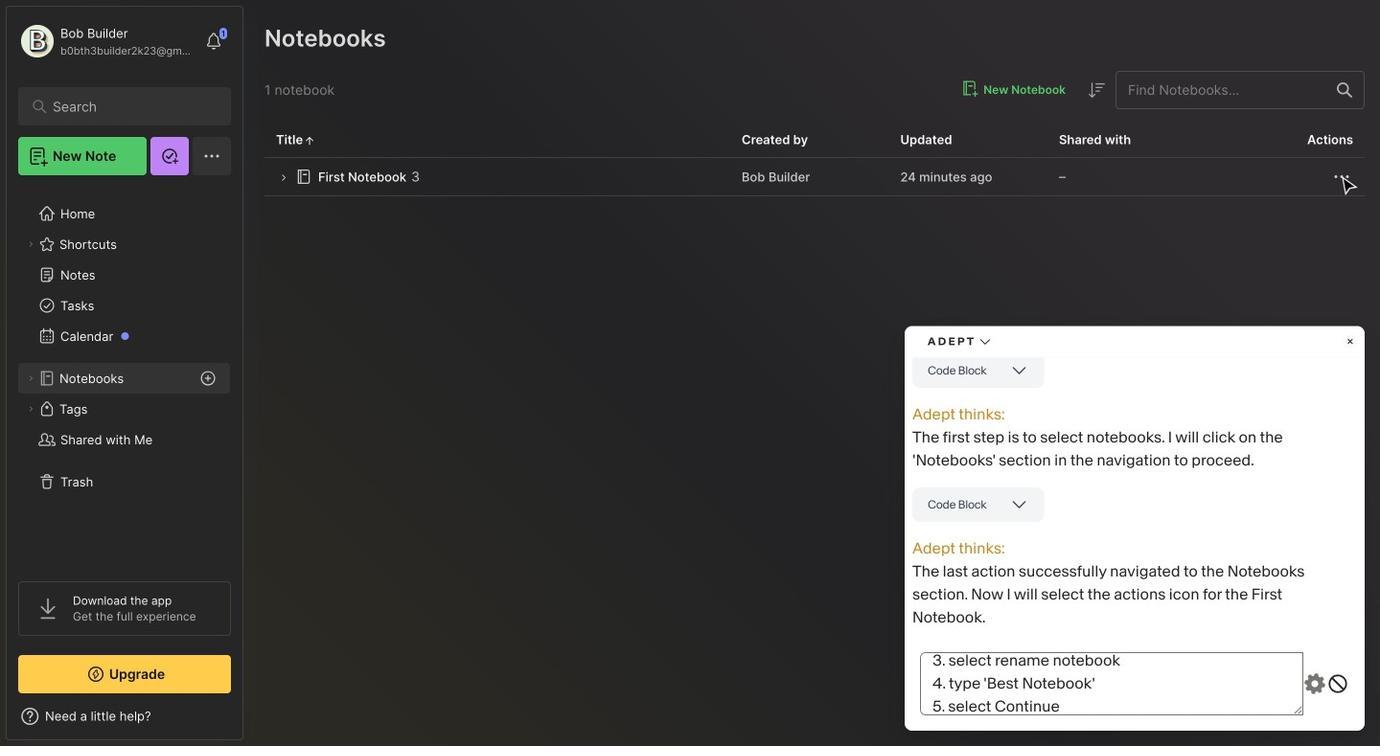 Task type: locate. For each thing, give the bounding box(es) containing it.
click to collapse image
[[242, 711, 256, 734]]

expand notebooks image
[[25, 373, 36, 384]]

More actions field
[[1331, 165, 1354, 188]]

tree
[[7, 187, 243, 565]]

Sort field
[[1085, 79, 1108, 102]]

more actions image
[[1331, 165, 1354, 188]]

None search field
[[53, 95, 206, 118]]

sort options image
[[1085, 79, 1108, 102]]

row
[[265, 158, 1365, 197]]



Task type: describe. For each thing, give the bounding box(es) containing it.
expand tags image
[[25, 404, 36, 415]]

WHAT'S NEW field
[[7, 702, 243, 733]]

Search text field
[[53, 98, 206, 116]]

none search field inside main element
[[53, 95, 206, 118]]

main element
[[0, 0, 249, 747]]

Find Notebooks… text field
[[1117, 74, 1326, 106]]

arrow image
[[276, 171, 291, 185]]

tree inside main element
[[7, 187, 243, 565]]

Account field
[[18, 22, 196, 60]]



Task type: vqa. For each thing, say whether or not it's contained in the screenshot.
the top Notes
no



